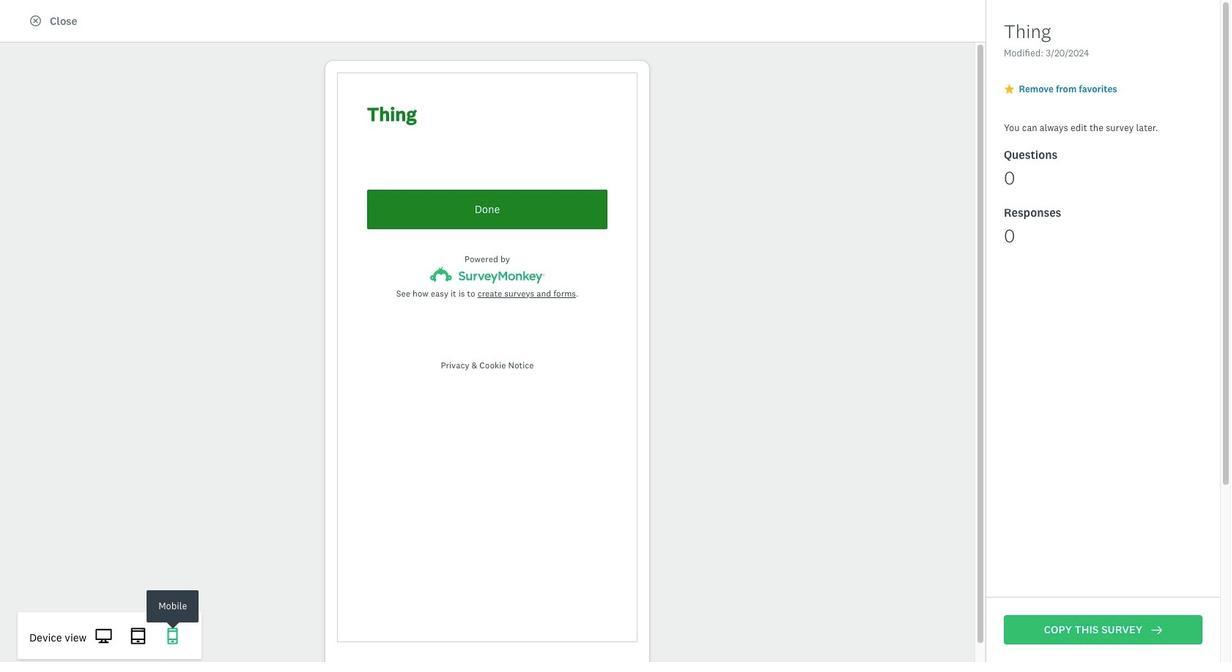 Task type: vqa. For each thing, say whether or not it's contained in the screenshot.
2nd svg icon
yes



Task type: locate. For each thing, give the bounding box(es) containing it.
starfilled image
[[1005, 84, 1014, 94], [530, 229, 541, 240]]

chevronright image
[[189, 598, 200, 609]]

0 vertical spatial starfilled image
[[1005, 84, 1014, 94]]

svg image
[[96, 628, 112, 644], [130, 628, 147, 644], [164, 628, 181, 644]]

1 horizontal spatial svg image
[[130, 628, 147, 644]]

0 horizontal spatial starfilled image
[[530, 229, 541, 240]]

3 svg image from the left
[[164, 628, 181, 644]]

products icon image
[[997, 9, 1015, 26], [997, 9, 1015, 26]]

brand logo image
[[18, 6, 41, 29], [18, 9, 41, 26]]

0 horizontal spatial svg image
[[96, 628, 112, 644]]

notification center icon image
[[1038, 9, 1056, 26]]

1 horizontal spatial starfilled image
[[1005, 84, 1014, 94]]

2 horizontal spatial svg image
[[164, 628, 181, 644]]



Task type: describe. For each thing, give the bounding box(es) containing it.
1 vertical spatial starfilled image
[[530, 229, 541, 240]]

1 svg image from the left
[[96, 628, 112, 644]]

2 svg image from the left
[[130, 628, 147, 644]]

grid image
[[1006, 133, 1017, 144]]

arrowright image
[[1151, 625, 1162, 636]]

2 brand logo image from the top
[[18, 9, 41, 26]]

Search surveys field
[[1028, 59, 1202, 87]]

1 brand logo image from the top
[[18, 6, 41, 29]]

textboxmultiple image
[[1042, 133, 1053, 144]]

xcircle image
[[30, 15, 41, 26]]



